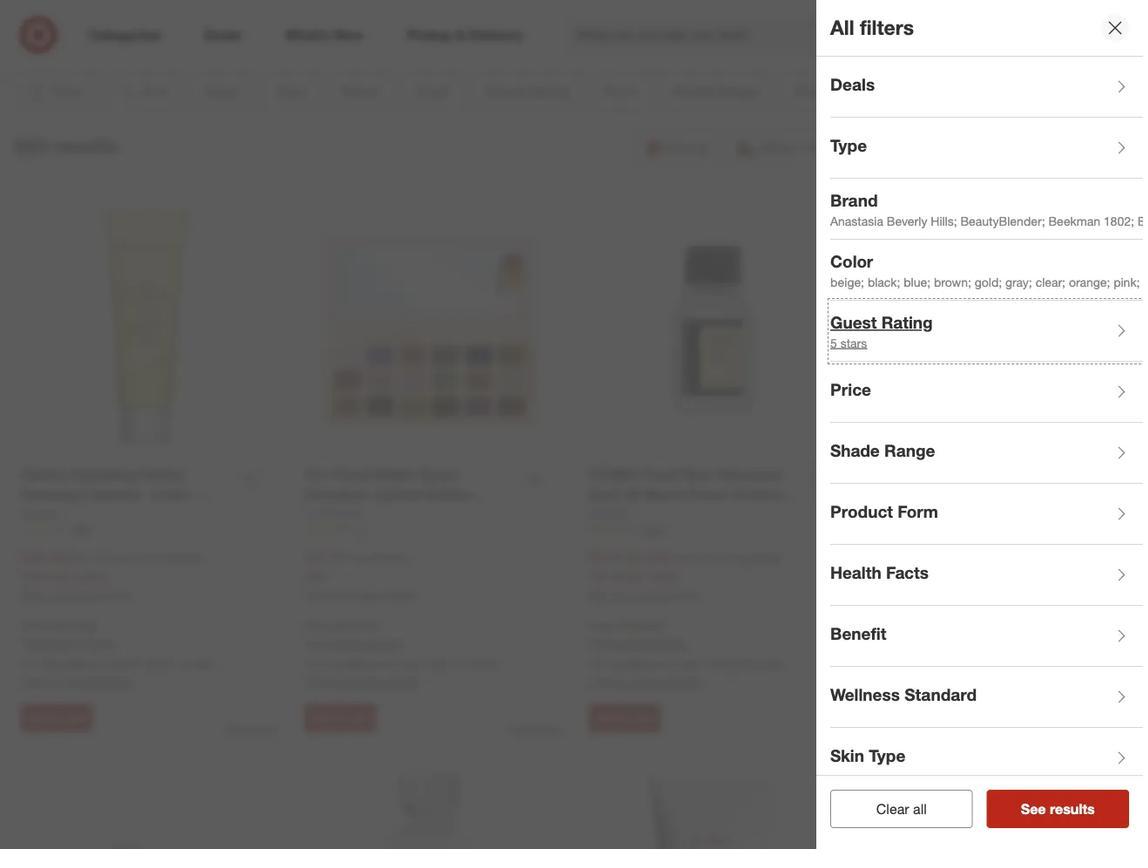 Task type: vqa. For each thing, say whether or not it's contained in the screenshot.
KIDS
no



Task type: describe. For each thing, give the bounding box(es) containing it.
3 stores from the left
[[668, 674, 702, 690]]

orange;
[[1070, 274, 1111, 289]]

stars
[[841, 335, 868, 350]]

3 nearby from the left
[[628, 674, 665, 690]]

exclusions inside "free shipping * exclusions apply."
[[877, 637, 936, 652]]

benefit
[[831, 624, 887, 644]]

1802;
[[1105, 213, 1135, 228]]

nearby for $24.00
[[59, 674, 96, 690]]

black;
[[868, 274, 901, 289]]

$8.50
[[752, 550, 781, 565]]

wellness
[[831, 685, 901, 705]]

free shipping * * exclusions apply. not available at austin south lamar check nearby stores for $24.00
[[20, 618, 215, 690]]

beige;
[[831, 274, 865, 289]]

ends inside $5.95 ( $5.89 /fluid ounce ) reg $8.50 sale ends today when purchased online
[[616, 568, 643, 584]]

7 link
[[1088, 16, 1126, 54]]

clear all button
[[831, 790, 973, 828]]

all filters
[[831, 15, 915, 40]]

clear all
[[877, 800, 927, 817]]

type inside 'button'
[[831, 136, 868, 156]]

not for $24.00
[[20, 657, 40, 672]]

-
[[911, 550, 917, 567]]

check for $24.00
[[20, 674, 56, 690]]

apply. for exclusions apply. "link" below the $27.00 reg $54.00 sale when purchased online
[[371, 636, 403, 651]]

skin type button
[[831, 728, 1144, 789]]

* inside "free shipping * exclusions apply."
[[873, 637, 877, 652]]

$5.95 ( $5.89 /fluid ounce ) reg $8.50 sale ends today when purchased online
[[589, 549, 781, 602]]

lamar for $24.00
[[181, 657, 215, 672]]

exclusions apply. link down the $27.00 reg $54.00 sale when purchased online
[[309, 636, 403, 651]]

product form button
[[831, 484, 1144, 545]]

3 south from the left
[[714, 657, 746, 672]]

wellness standard button
[[831, 667, 1144, 728]]

south for $27.00
[[430, 657, 462, 672]]

$54.00
[[371, 550, 408, 565]]

when inside $5.95 ( $5.89 /fluid ounce ) reg $8.50 sale ends today when purchased online
[[589, 589, 616, 602]]

apply. inside "free shipping * exclusions apply."
[[939, 637, 972, 652]]

all
[[831, 15, 855, 40]]

price
[[831, 380, 872, 400]]

at for $24.00
[[94, 657, 105, 672]]

$5.89
[[630, 550, 659, 565]]

exclusions for exclusions apply. "link" under $5.95 ( $5.89 /fluid ounce ) reg $8.50 sale ends today when purchased online on the bottom of page
[[593, 636, 652, 651]]

1997 link
[[589, 522, 838, 537]]

online inside the $27.00 reg $54.00 sale when purchased online
[[387, 589, 415, 602]]

wellness standard
[[831, 685, 978, 705]]

beekman
[[1049, 213, 1101, 228]]

/fluid
[[659, 550, 687, 565]]

$24.00
[[20, 549, 62, 566]]

3 available from the left
[[612, 657, 659, 672]]

see results button
[[987, 790, 1130, 828]]

skin
[[831, 746, 865, 766]]

deals button
[[831, 57, 1144, 118]]

type button
[[831, 118, 1144, 179]]

) inside $24.00 ( $5.71 /ounce ) reg $30.00 sale ends today when purchased online
[[137, 550, 140, 565]]

shipping for exclusions apply. "link" under $5.95 ( $5.89 /fluid ounce ) reg $8.50 sale ends today when purchased online on the bottom of page
[[617, 618, 663, 633]]

sponsored for $27.00
[[509, 723, 561, 736]]

anastasia
[[831, 213, 884, 228]]

gold;
[[975, 274, 1003, 289]]

all
[[914, 800, 927, 817]]

clear;
[[1036, 274, 1066, 289]]

brand anastasia beverly hills; beautyblender; beekman 1802; b
[[831, 191, 1144, 228]]

reg inside $5.95 ( $5.89 /fluid ounce ) reg $8.50 sale ends today when purchased online
[[731, 550, 748, 565]]

865
[[75, 523, 92, 536]]

austin for $27.00
[[392, 657, 426, 672]]

at for $27.00
[[378, 657, 389, 672]]

check for $27.00
[[305, 674, 340, 690]]

benefit button
[[831, 606, 1144, 667]]

when inside the $27.00 reg $54.00 sale when purchased online
[[305, 589, 332, 602]]

guest rating 5 stars
[[831, 313, 934, 350]]

standard
[[905, 685, 978, 705]]

deals
[[831, 75, 875, 95]]

ends inside $24.00 ( $5.71 /ounce ) reg $30.00 sale ends today when purchased online
[[48, 568, 75, 584]]

exclusions apply. link up standard
[[877, 637, 972, 652]]

584
[[14, 134, 47, 159]]

( for $5.95
[[626, 550, 630, 565]]

not for $27.00
[[305, 657, 324, 672]]

$5.71
[[69, 550, 99, 565]]

( for $24.00
[[66, 550, 69, 565]]

sale inside $5.95 ( $5.89 /fluid ounce ) reg $8.50 sale ends today when purchased online
[[589, 568, 613, 584]]

1997
[[643, 523, 666, 536]]

product form
[[831, 502, 939, 522]]

purchased inside $5.95 ( $5.89 /fluid ounce ) reg $8.50 sale ends today when purchased online
[[619, 589, 669, 602]]

brand
[[831, 191, 878, 211]]

available for $24.00
[[44, 657, 91, 672]]

see results
[[1022, 800, 1096, 817]]

blue;
[[904, 274, 931, 289]]

shade
[[831, 441, 880, 461]]

nearby for $27.00
[[343, 674, 381, 690]]

guest
[[831, 313, 877, 333]]

ounce
[[690, 550, 724, 565]]

shipping for exclusions apply. "link" below $24.00 ( $5.71 /ounce ) reg $30.00 sale ends today when purchased online
[[48, 618, 95, 633]]

$27.00 reg $54.00 sale when purchased online
[[305, 549, 415, 602]]

$3.50
[[873, 550, 907, 567]]

sponsored for $24.00
[[225, 723, 276, 736]]

6
[[359, 523, 365, 536]]

gray;
[[1006, 274, 1033, 289]]

all filters dialog
[[817, 0, 1144, 849]]

skin type
[[831, 746, 906, 766]]

today inside $3.50 - $8.40 sale ends today
[[931, 569, 961, 585]]

online inside $24.00 ( $5.71 /ounce ) reg $30.00 sale ends today when purchased online
[[103, 589, 131, 602]]

5
[[831, 335, 838, 350]]

today inside $24.00 ( $5.71 /ounce ) reg $30.00 sale ends today when purchased online
[[78, 568, 109, 584]]

health facts button
[[831, 545, 1144, 606]]

range
[[885, 441, 936, 461]]

$30.00
[[165, 550, 201, 565]]

7
[[1114, 18, 1119, 29]]

health facts
[[831, 563, 929, 583]]

/ounce
[[99, 550, 137, 565]]

6 link
[[305, 522, 554, 537]]



Task type: locate. For each thing, give the bounding box(es) containing it.
free
[[20, 618, 45, 633], [305, 618, 329, 633], [589, 618, 613, 633], [873, 619, 897, 634]]

search
[[911, 28, 953, 45]]

2 horizontal spatial check
[[589, 674, 624, 690]]

results right 584
[[53, 134, 118, 159]]

1 horizontal spatial when
[[305, 589, 332, 602]]

2 check nearby stores button from the left
[[305, 674, 418, 691]]

1 horizontal spatial available
[[328, 657, 375, 672]]

pink;
[[1114, 274, 1141, 289]]

purchased down $54.00 in the left of the page
[[335, 589, 385, 602]]

lamar
[[181, 657, 215, 672], [465, 657, 500, 672], [750, 657, 784, 672]]

2 horizontal spatial austin
[[676, 657, 710, 672]]

1 nearby from the left
[[59, 674, 96, 690]]

search button
[[911, 16, 953, 58]]

2 nearby from the left
[[343, 674, 381, 690]]

1 horizontal spatial )
[[724, 550, 727, 565]]

1 online from the left
[[103, 589, 131, 602]]

shipping down the $27.00 reg $54.00 sale when purchased online
[[332, 618, 379, 633]]

beautyblender;
[[961, 213, 1046, 228]]

1 horizontal spatial results
[[1051, 800, 1096, 817]]

sponsored
[[225, 723, 276, 736], [509, 723, 561, 736]]

2 stores from the left
[[384, 674, 418, 690]]

today down /fluid
[[647, 568, 677, 584]]

0 horizontal spatial )
[[137, 550, 140, 565]]

2 horizontal spatial today
[[931, 569, 961, 585]]

1 horizontal spatial purchased
[[335, 589, 385, 602]]

free shipping * * exclusions apply. not available at austin south lamar check nearby stores for $27.00
[[305, 618, 500, 690]]

2 horizontal spatial not
[[589, 657, 609, 672]]

1 horizontal spatial stores
[[384, 674, 418, 690]]

( right $24.00 at bottom
[[66, 550, 69, 565]]

apply. for exclusions apply. "link" under $5.95 ( $5.89 /fluid ounce ) reg $8.50 sale ends today when purchased online on the bottom of page
[[655, 636, 688, 651]]

exclusions apply. link down $24.00 ( $5.71 /ounce ) reg $30.00 sale ends today when purchased online
[[25, 636, 119, 651]]

facts
[[887, 563, 929, 583]]

rating
[[882, 313, 934, 333]]

product
[[831, 502, 894, 522]]

584 results
[[14, 134, 118, 159]]

1 horizontal spatial type
[[869, 746, 906, 766]]

$27.00
[[305, 549, 347, 566]]

2 ( from the left
[[626, 550, 630, 565]]

0 horizontal spatial south
[[145, 657, 178, 672]]

1 horizontal spatial not
[[305, 657, 324, 672]]

0 horizontal spatial reg
[[143, 550, 161, 565]]

0 horizontal spatial results
[[53, 134, 118, 159]]

exclusions
[[25, 636, 83, 651], [309, 636, 367, 651], [593, 636, 652, 651], [877, 637, 936, 652]]

exclusions for exclusions apply. "link" below the $27.00 reg $54.00 sale when purchased online
[[309, 636, 367, 651]]

shipping for exclusions apply. "link" below the $27.00 reg $54.00 sale when purchased online
[[332, 618, 379, 633]]

2 horizontal spatial reg
[[731, 550, 748, 565]]

check nearby stores button
[[20, 674, 134, 691], [305, 674, 418, 691], [589, 674, 702, 691]]

2 horizontal spatial ends
[[900, 569, 927, 585]]

free inside "free shipping * exclusions apply."
[[873, 619, 897, 634]]

apply. down $5.95 ( $5.89 /fluid ounce ) reg $8.50 sale ends today when purchased online on the bottom of page
[[655, 636, 688, 651]]

shipping down $5.95 ( $5.89 /fluid ounce ) reg $8.50 sale ends today when purchased online on the bottom of page
[[617, 618, 663, 633]]

(
[[66, 550, 69, 565], [626, 550, 630, 565]]

1 not from the left
[[20, 657, 40, 672]]

2 reg from the left
[[350, 550, 368, 565]]

3 purchased from the left
[[619, 589, 669, 602]]

1 horizontal spatial today
[[647, 568, 677, 584]]

when down $24.00 at bottom
[[20, 589, 48, 602]]

purchased
[[51, 589, 100, 602], [335, 589, 385, 602], [619, 589, 669, 602]]

0 vertical spatial type
[[831, 136, 868, 156]]

2 horizontal spatial stores
[[668, 674, 702, 690]]

shipping inside "free shipping * exclusions apply."
[[901, 619, 947, 634]]

filters
[[861, 15, 915, 40]]

1 check nearby stores button from the left
[[20, 674, 134, 691]]

1 horizontal spatial south
[[430, 657, 462, 672]]

at
[[94, 657, 105, 672], [378, 657, 389, 672], [663, 657, 673, 672]]

1 check from the left
[[20, 674, 56, 690]]

austin for $24.00
[[108, 657, 142, 672]]

available for $27.00
[[328, 657, 375, 672]]

2 check from the left
[[305, 674, 340, 690]]

1 horizontal spatial nearby
[[343, 674, 381, 690]]

when
[[20, 589, 48, 602], [305, 589, 332, 602], [589, 589, 616, 602]]

What can we help you find? suggestions appear below search field
[[566, 16, 923, 54]]

0 horizontal spatial free shipping * * exclusions apply. not available at austin south lamar check nearby stores
[[20, 618, 215, 690]]

0 horizontal spatial online
[[103, 589, 131, 602]]

purchased down $5.89 at the bottom right of the page
[[619, 589, 669, 602]]

1 lamar from the left
[[181, 657, 215, 672]]

sale inside $24.00 ( $5.71 /ounce ) reg $30.00 sale ends today when purchased online
[[20, 568, 44, 584]]

sale down $27.00
[[305, 568, 329, 584]]

1 ( from the left
[[66, 550, 69, 565]]

shade range button
[[831, 423, 1144, 484]]

b
[[1138, 213, 1144, 228]]

2 purchased from the left
[[335, 589, 385, 602]]

shipping
[[48, 618, 95, 633], [332, 618, 379, 633], [617, 618, 663, 633], [901, 619, 947, 634]]

2 horizontal spatial lamar
[[750, 657, 784, 672]]

2 lamar from the left
[[465, 657, 500, 672]]

reg left $8.50 on the right bottom
[[731, 550, 748, 565]]

3 free shipping * * exclusions apply. not available at austin south lamar check nearby stores from the left
[[589, 618, 784, 690]]

0 horizontal spatial lamar
[[181, 657, 215, 672]]

3 reg from the left
[[731, 550, 748, 565]]

1 stores from the left
[[100, 674, 134, 690]]

exclusions for exclusions apply. "link" below $24.00 ( $5.71 /ounce ) reg $30.00 sale ends today when purchased online
[[25, 636, 83, 651]]

1 horizontal spatial reg
[[350, 550, 368, 565]]

3 at from the left
[[663, 657, 673, 672]]

nearby
[[59, 674, 96, 690], [343, 674, 381, 690], [628, 674, 665, 690]]

865 link
[[20, 522, 270, 537]]

form
[[898, 502, 939, 522]]

2 free shipping * * exclusions apply. not available at austin south lamar check nearby stores from the left
[[305, 618, 500, 690]]

1 horizontal spatial check
[[305, 674, 340, 690]]

results
[[53, 134, 118, 159], [1051, 800, 1096, 817]]

*
[[95, 618, 99, 633], [379, 618, 383, 633], [663, 618, 667, 633], [20, 636, 25, 651], [305, 636, 309, 651], [589, 636, 593, 651], [873, 637, 877, 652]]

color
[[831, 252, 874, 272]]

( inside $5.95 ( $5.89 /fluid ounce ) reg $8.50 sale ends today when purchased online
[[626, 550, 630, 565]]

ends down $5.89 at the bottom right of the page
[[616, 568, 643, 584]]

2 horizontal spatial nearby
[[628, 674, 665, 690]]

1 when from the left
[[20, 589, 48, 602]]

2 horizontal spatial at
[[663, 657, 673, 672]]

when down $5.95
[[589, 589, 616, 602]]

beverly
[[887, 213, 928, 228]]

1 horizontal spatial (
[[626, 550, 630, 565]]

( right $5.95
[[626, 550, 630, 565]]

0 horizontal spatial available
[[44, 657, 91, 672]]

south for $24.00
[[145, 657, 178, 672]]

free down $24.00 at bottom
[[20, 618, 45, 633]]

2 austin from the left
[[392, 657, 426, 672]]

free down health facts
[[873, 619, 897, 634]]

1 reg from the left
[[143, 550, 161, 565]]

reg inside the $27.00 reg $54.00 sale when purchased online
[[350, 550, 368, 565]]

today
[[78, 568, 109, 584], [647, 568, 677, 584], [931, 569, 961, 585]]

check nearby stores button for $24.00
[[20, 674, 134, 691]]

apply. down $24.00 ( $5.71 /ounce ) reg $30.00 sale ends today when purchased online
[[86, 636, 119, 651]]

ends inside $3.50 - $8.40 sale ends today
[[900, 569, 927, 585]]

shipping down $24.00 ( $5.71 /ounce ) reg $30.00 sale ends today when purchased online
[[48, 618, 95, 633]]

2 horizontal spatial purchased
[[619, 589, 669, 602]]

purchased inside the $27.00 reg $54.00 sale when purchased online
[[335, 589, 385, 602]]

advertisement region
[[49, 0, 1095, 41]]

sale inside $3.50 - $8.40 sale ends today
[[873, 569, 897, 585]]

0 horizontal spatial (
[[66, 550, 69, 565]]

results inside button
[[1051, 800, 1096, 817]]

)
[[137, 550, 140, 565], [724, 550, 727, 565]]

1 horizontal spatial check nearby stores button
[[305, 674, 418, 691]]

free down $5.95
[[589, 618, 613, 633]]

free shipping * * exclusions apply. not available at austin south lamar check nearby stores
[[20, 618, 215, 690], [305, 618, 500, 690], [589, 618, 784, 690]]

sale down $24.00 at bottom
[[20, 568, 44, 584]]

hills;
[[931, 213, 958, 228]]

$5.95
[[589, 549, 623, 566]]

results for 584 results
[[53, 134, 118, 159]]

purchased down $5.71
[[51, 589, 100, 602]]

0 horizontal spatial sponsored
[[225, 723, 276, 736]]

2 horizontal spatial south
[[714, 657, 746, 672]]

( inside $24.00 ( $5.71 /ounce ) reg $30.00 sale ends today when purchased online
[[66, 550, 69, 565]]

see
[[1022, 800, 1047, 817]]

1 horizontal spatial ends
[[616, 568, 643, 584]]

online down /fluid
[[672, 589, 700, 602]]

ends
[[48, 568, 75, 584], [616, 568, 643, 584], [900, 569, 927, 585]]

when inside $24.00 ( $5.71 /ounce ) reg $30.00 sale ends today when purchased online
[[20, 589, 48, 602]]

2 not from the left
[[305, 657, 324, 672]]

apply. for exclusions apply. "link" below $24.00 ( $5.71 /ounce ) reg $30.00 sale ends today when purchased online
[[86, 636, 119, 651]]

stores for $24.00
[[100, 674, 134, 690]]

1 horizontal spatial sponsored
[[509, 723, 561, 736]]

1 ) from the left
[[137, 550, 140, 565]]

ends down -
[[900, 569, 927, 585]]

0 horizontal spatial purchased
[[51, 589, 100, 602]]

1 purchased from the left
[[51, 589, 100, 602]]

0 horizontal spatial when
[[20, 589, 48, 602]]

3 lamar from the left
[[750, 657, 784, 672]]

0 horizontal spatial type
[[831, 136, 868, 156]]

sale
[[20, 568, 44, 584], [305, 568, 329, 584], [589, 568, 613, 584], [873, 569, 897, 585]]

reg down 6
[[350, 550, 368, 565]]

price button
[[831, 362, 1144, 423]]

1 vertical spatial results
[[1051, 800, 1096, 817]]

results right see
[[1051, 800, 1096, 817]]

shade range
[[831, 441, 936, 461]]

1 horizontal spatial at
[[378, 657, 389, 672]]

south
[[145, 657, 178, 672], [430, 657, 462, 672], [714, 657, 746, 672]]

not
[[20, 657, 40, 672], [305, 657, 324, 672], [589, 657, 609, 672]]

today down $5.71
[[78, 568, 109, 584]]

1 free shipping * * exclusions apply. not available at austin south lamar check nearby stores from the left
[[20, 618, 215, 690]]

exclusions apply. link down $5.95 ( $5.89 /fluid ounce ) reg $8.50 sale ends today when purchased online on the bottom of page
[[593, 636, 688, 651]]

available
[[44, 657, 91, 672], [328, 657, 375, 672], [612, 657, 659, 672]]

color beige; black; blue; brown; gold; gray; clear; orange; pink; 
[[831, 252, 1144, 289]]

2 horizontal spatial free shipping * * exclusions apply. not available at austin south lamar check nearby stores
[[589, 618, 784, 690]]

apply. up standard
[[939, 637, 972, 652]]

results for see results
[[1051, 800, 1096, 817]]

1 available from the left
[[44, 657, 91, 672]]

health
[[831, 563, 882, 583]]

type up brand
[[831, 136, 868, 156]]

clear
[[877, 800, 910, 817]]

1 sponsored from the left
[[225, 723, 276, 736]]

reg down 865 link
[[143, 550, 161, 565]]

sale down $5.95
[[589, 568, 613, 584]]

reg inside $24.00 ( $5.71 /ounce ) reg $30.00 sale ends today when purchased online
[[143, 550, 161, 565]]

1 horizontal spatial free shipping * * exclusions apply. not available at austin south lamar check nearby stores
[[305, 618, 500, 690]]

3 austin from the left
[[676, 657, 710, 672]]

today inside $5.95 ( $5.89 /fluid ounce ) reg $8.50 sale ends today when purchased online
[[647, 568, 677, 584]]

0 horizontal spatial ends
[[48, 568, 75, 584]]

1 horizontal spatial online
[[387, 589, 415, 602]]

2 online from the left
[[387, 589, 415, 602]]

1 horizontal spatial austin
[[392, 657, 426, 672]]

sale down $3.50
[[873, 569, 897, 585]]

free shipping * exclusions apply.
[[873, 619, 972, 652]]

3 not from the left
[[589, 657, 609, 672]]

check nearby stores button for $27.00
[[305, 674, 418, 691]]

0 horizontal spatial austin
[[108, 657, 142, 672]]

free down the $27.00 reg $54.00 sale when purchased online
[[305, 618, 329, 633]]

) down 865 link
[[137, 550, 140, 565]]

2 sponsored from the left
[[509, 723, 561, 736]]

2 south from the left
[[430, 657, 462, 672]]

0 horizontal spatial stores
[[100, 674, 134, 690]]

) down 1997 link
[[724, 550, 727, 565]]

online inside $5.95 ( $5.89 /fluid ounce ) reg $8.50 sale ends today when purchased online
[[672, 589, 700, 602]]

0 horizontal spatial today
[[78, 568, 109, 584]]

sale inside the $27.00 reg $54.00 sale when purchased online
[[305, 568, 329, 584]]

2 horizontal spatial online
[[672, 589, 700, 602]]

$3.50 - $8.40 sale ends today
[[873, 550, 961, 585]]

type
[[831, 136, 868, 156], [869, 746, 906, 766]]

0 horizontal spatial at
[[94, 657, 105, 672]]

3 online from the left
[[672, 589, 700, 602]]

2 horizontal spatial available
[[612, 657, 659, 672]]

1 horizontal spatial lamar
[[465, 657, 500, 672]]

stores for $27.00
[[384, 674, 418, 690]]

apply. down the $27.00 reg $54.00 sale when purchased online
[[371, 636, 403, 651]]

purchased inside $24.00 ( $5.71 /ounce ) reg $30.00 sale ends today when purchased online
[[51, 589, 100, 602]]

3 check from the left
[[589, 674, 624, 690]]

2 when from the left
[[305, 589, 332, 602]]

type right skin at the right bottom
[[869, 746, 906, 766]]

free for exclusions apply. "link" below $24.00 ( $5.71 /ounce ) reg $30.00 sale ends today when purchased online
[[20, 618, 45, 633]]

$24.00 ( $5.71 /ounce ) reg $30.00 sale ends today when purchased online
[[20, 549, 201, 602]]

1 south from the left
[[145, 657, 178, 672]]

1 at from the left
[[94, 657, 105, 672]]

when down $27.00
[[305, 589, 332, 602]]

free for exclusions apply. "link" below the $27.00 reg $54.00 sale when purchased online
[[305, 618, 329, 633]]

0 horizontal spatial check
[[20, 674, 56, 690]]

2 available from the left
[[328, 657, 375, 672]]

0 horizontal spatial not
[[20, 657, 40, 672]]

0 horizontal spatial nearby
[[59, 674, 96, 690]]

online down /ounce at the bottom
[[103, 589, 131, 602]]

shipping down facts
[[901, 619, 947, 634]]

check
[[20, 674, 56, 690], [305, 674, 340, 690], [589, 674, 624, 690]]

1 austin from the left
[[108, 657, 142, 672]]

3 check nearby stores button from the left
[[589, 674, 702, 691]]

stores
[[100, 674, 134, 690], [384, 674, 418, 690], [668, 674, 702, 690]]

ends down $24.00 at bottom
[[48, 568, 75, 584]]

austin
[[108, 657, 142, 672], [392, 657, 426, 672], [676, 657, 710, 672]]

0 vertical spatial results
[[53, 134, 118, 159]]

brown;
[[935, 274, 972, 289]]

online down $54.00 in the left of the page
[[387, 589, 415, 602]]

2 ) from the left
[[724, 550, 727, 565]]

free for exclusions apply. "link" under $5.95 ( $5.89 /fluid ounce ) reg $8.50 sale ends today when purchased online on the bottom of page
[[589, 618, 613, 633]]

2 at from the left
[[378, 657, 389, 672]]

$8.40
[[920, 550, 954, 567]]

0 horizontal spatial check nearby stores button
[[20, 674, 134, 691]]

2 horizontal spatial when
[[589, 589, 616, 602]]

lamar for $27.00
[[465, 657, 500, 672]]

online
[[103, 589, 131, 602], [387, 589, 415, 602], [672, 589, 700, 602]]

2 horizontal spatial check nearby stores button
[[589, 674, 702, 691]]

1 vertical spatial type
[[869, 746, 906, 766]]

) inside $5.95 ( $5.89 /fluid ounce ) reg $8.50 sale ends today when purchased online
[[724, 550, 727, 565]]

type inside button
[[869, 746, 906, 766]]

3 when from the left
[[589, 589, 616, 602]]

today down $8.40
[[931, 569, 961, 585]]



